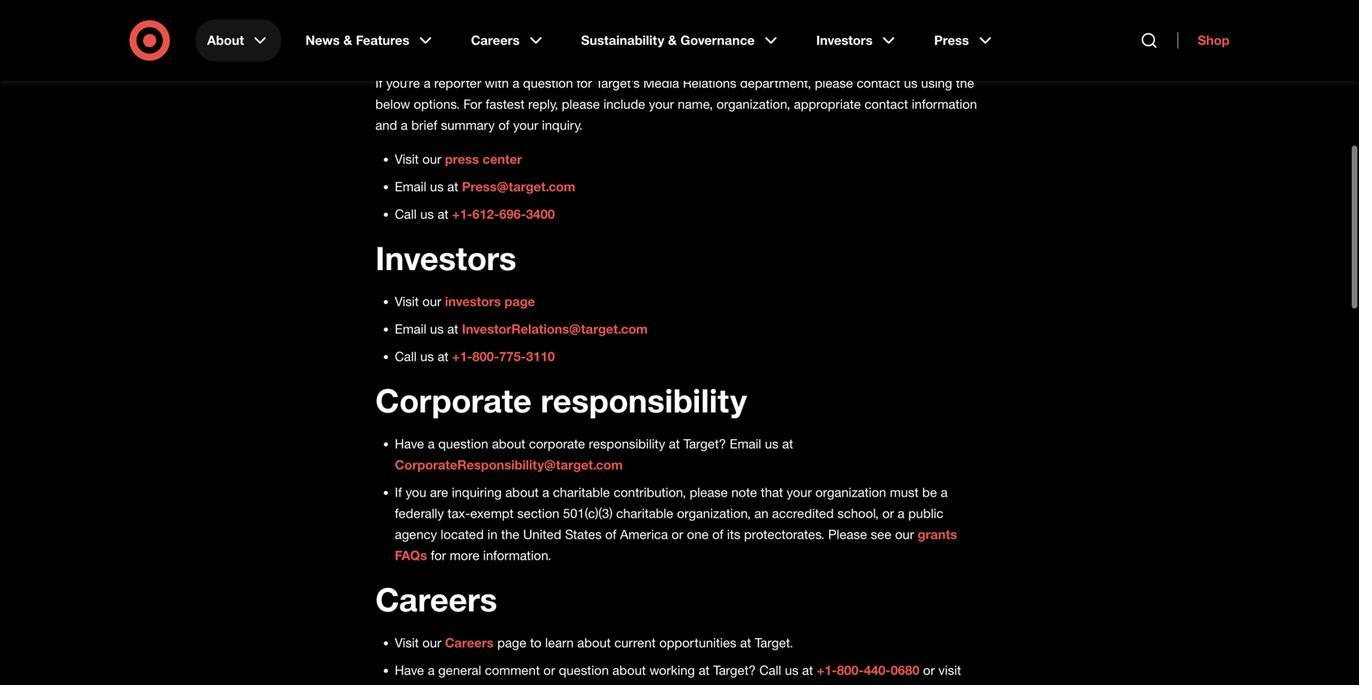 Task type: locate. For each thing, give the bounding box(es) containing it.
0 vertical spatial question
[[523, 75, 573, 91]]

responsibility up the contribution, at the bottom
[[589, 436, 665, 452]]

organization
[[816, 485, 887, 500]]

if inside if you are inquiring about a charitable contribution, please note that your organization must be a federally tax-exempt section 501(c)(3) charitable organization, an accredited school, or a public agency located in the united states of america or one of its protectorates. please see our
[[395, 485, 402, 500]]

+1- up corporate at the bottom left of page
[[452, 349, 472, 364]]

reporter
[[434, 75, 481, 91]]

organization, down department,
[[717, 96, 791, 112]]

if left you
[[395, 485, 402, 500]]

america
[[620, 527, 668, 543]]

0 horizontal spatial &
[[343, 32, 352, 48]]

2 & from the left
[[668, 32, 677, 48]]

2 vertical spatial your
[[787, 485, 812, 500]]

1 horizontal spatial investors
[[816, 32, 873, 48]]

if for if you are inquiring about a charitable contribution, please note that your organization must be a federally tax-exempt section 501(c)(3) charitable organization, an accredited school, or a public agency located in the united states of america or one of its protectorates. please see our
[[395, 485, 402, 500]]

a
[[424, 75, 431, 91], [513, 75, 520, 91], [401, 117, 408, 133], [428, 436, 435, 452], [542, 485, 549, 500], [941, 485, 948, 500], [898, 506, 905, 521], [428, 663, 435, 678]]

visit for visit our investors page
[[395, 294, 419, 309]]

0 vertical spatial page
[[505, 294, 535, 309]]

organization, up one
[[677, 506, 751, 521]]

your up accredited at right
[[787, 485, 812, 500]]

our left investors
[[423, 294, 441, 309]]

if inside if you're a reporter with a question for target's media relations department, please contact us using the below options. for fastest reply, please include your name, organization, appropriate contact information and a brief summary of your inquiry.
[[375, 75, 383, 91]]

440-
[[864, 663, 891, 678]]

our
[[423, 151, 441, 167], [423, 294, 441, 309], [895, 527, 914, 543], [423, 635, 441, 651]]

+1-800-775-3110 link
[[452, 349, 555, 364]]

press
[[375, 20, 463, 59], [934, 32, 969, 48]]

target? down opportunities
[[713, 663, 756, 678]]

the right in
[[501, 527, 520, 543]]

or left visit
[[923, 663, 935, 678]]

0 vertical spatial email
[[395, 179, 427, 195]]

+1- left 440-
[[817, 663, 837, 678]]

1 vertical spatial call
[[395, 349, 417, 364]]

1 vertical spatial your
[[513, 117, 539, 133]]

organization,
[[717, 96, 791, 112], [677, 506, 751, 521]]

1 have from the top
[[395, 436, 424, 452]]

0 horizontal spatial charitable
[[553, 485, 610, 500]]

contact down investors link
[[857, 75, 901, 91]]

0 vertical spatial +1-
[[452, 206, 472, 222]]

0 vertical spatial contact
[[857, 75, 901, 91]]

email down the visit our press center
[[395, 179, 427, 195]]

brief
[[411, 117, 437, 133]]

2 visit from the top
[[395, 294, 419, 309]]

have a general comment or question about working at target? call us at +1-800-440-0680 or visit
[[395, 663, 961, 678]]

1 horizontal spatial charitable
[[616, 506, 674, 521]]

at
[[447, 179, 458, 195], [438, 206, 449, 222], [447, 321, 458, 337], [438, 349, 449, 364], [669, 436, 680, 452], [782, 436, 793, 452], [740, 635, 751, 651], [699, 663, 710, 678], [802, 663, 813, 678]]

0 horizontal spatial of
[[499, 117, 510, 133]]

2 vertical spatial please
[[690, 485, 728, 500]]

your down media
[[649, 96, 674, 112]]

grants faqs
[[395, 527, 957, 564]]

contribution,
[[614, 485, 686, 500]]

1 vertical spatial organization,
[[677, 506, 751, 521]]

page for careers
[[497, 635, 527, 651]]

our right see at right bottom
[[895, 527, 914, 543]]

1 vertical spatial if
[[395, 485, 402, 500]]

call us at +1-800-775-3110
[[395, 349, 555, 364]]

0 vertical spatial investors
[[816, 32, 873, 48]]

1 vertical spatial the
[[501, 527, 520, 543]]

0680
[[891, 663, 920, 678]]

us up "that"
[[765, 436, 779, 452]]

a up section
[[542, 485, 549, 500]]

1 vertical spatial investors
[[375, 238, 517, 278]]

1 vertical spatial visit
[[395, 294, 419, 309]]

about up section
[[505, 485, 539, 500]]

responsibility
[[541, 381, 747, 420], [589, 436, 665, 452]]

1 horizontal spatial your
[[649, 96, 674, 112]]

1 vertical spatial question
[[438, 436, 488, 452]]

us left 612-
[[420, 206, 434, 222]]

0 vertical spatial for
[[577, 75, 592, 91]]

page left to
[[497, 635, 527, 651]]

0 vertical spatial organization,
[[717, 96, 791, 112]]

us left using
[[904, 75, 918, 91]]

us
[[904, 75, 918, 91], [430, 179, 444, 195], [420, 206, 434, 222], [430, 321, 444, 337], [420, 349, 434, 364], [765, 436, 779, 452], [785, 663, 799, 678]]

grants
[[918, 527, 957, 543]]

501(c)(3)
[[563, 506, 613, 521]]

1 horizontal spatial of
[[605, 527, 617, 543]]

careers link up with at the top of the page
[[460, 19, 557, 62]]

2 have from the top
[[395, 663, 424, 678]]

press up using
[[934, 32, 969, 48]]

1 horizontal spatial the
[[956, 75, 975, 91]]

2 vertical spatial email
[[730, 436, 762, 452]]

email inside have a question about corporate responsibility at target? email us at corporateresponsibility@target.com
[[730, 436, 762, 452]]

+1- for 612-
[[452, 206, 472, 222]]

email up note
[[730, 436, 762, 452]]

+1- down the email us at press@target.com
[[452, 206, 472, 222]]

call down the visit our press center
[[395, 206, 417, 222]]

1 vertical spatial page
[[497, 635, 527, 651]]

united
[[523, 527, 562, 543]]

target? up the contribution, at the bottom
[[684, 436, 726, 452]]

call
[[395, 206, 417, 222], [395, 349, 417, 364], [760, 663, 782, 678]]

for left target's
[[577, 75, 592, 91]]

the inside if you're a reporter with a question for target's media relations department, please contact us using the below options. for fastest reply, please include your name, organization, appropriate contact information and a brief summary of your inquiry.
[[956, 75, 975, 91]]

please up the 'appropriate'
[[815, 75, 853, 91]]

1 vertical spatial responsibility
[[589, 436, 665, 452]]

1 vertical spatial charitable
[[616, 506, 674, 521]]

have inside have a question about corporate responsibility at target? email us at corporateresponsibility@target.com
[[395, 436, 424, 452]]

a down corporate at the bottom left of page
[[428, 436, 435, 452]]

0 horizontal spatial please
[[562, 96, 600, 112]]

&
[[343, 32, 352, 48], [668, 32, 677, 48]]

3 visit from the top
[[395, 635, 419, 651]]

of
[[499, 117, 510, 133], [605, 527, 617, 543], [712, 527, 724, 543]]

0 vertical spatial visit
[[395, 151, 419, 167]]

& right "news"
[[343, 32, 352, 48]]

investors
[[816, 32, 873, 48], [375, 238, 517, 278]]

responsibility up have a question about corporate responsibility at target? email us at corporateresponsibility@target.com
[[541, 381, 747, 420]]

news
[[306, 32, 340, 48]]

our inside if you are inquiring about a charitable contribution, please note that your organization must be a federally tax-exempt section 501(c)(3) charitable organization, an accredited school, or a public agency located in the united states of america or one of its protectorates. please see our
[[895, 527, 914, 543]]

2 horizontal spatial your
[[787, 485, 812, 500]]

you
[[406, 485, 427, 500]]

at up corporate at the bottom left of page
[[438, 349, 449, 364]]

page
[[505, 294, 535, 309], [497, 635, 527, 651]]

email for email us at investorrelations@target.com
[[395, 321, 427, 337]]

of down fastest
[[499, 117, 510, 133]]

0 vertical spatial have
[[395, 436, 424, 452]]

inquiring
[[452, 485, 502, 500]]

question down visit our careers page to learn about current opportunities at target.
[[559, 663, 609, 678]]

your
[[649, 96, 674, 112], [513, 117, 539, 133], [787, 485, 812, 500]]

investorrelations@target.com
[[462, 321, 648, 337]]

800- left 0680
[[837, 663, 864, 678]]

800-
[[472, 349, 499, 364], [837, 663, 864, 678]]

visit for visit our careers page to learn about current opportunities at target.
[[395, 635, 419, 651]]

& up media
[[668, 32, 677, 48]]

about inside have a question about corporate responsibility at target? email us at corporateresponsibility@target.com
[[492, 436, 526, 452]]

1 vertical spatial please
[[562, 96, 600, 112]]

1 vertical spatial 800-
[[837, 663, 864, 678]]

800- down email us at investorrelations@target.com on the top left of page
[[472, 349, 499, 364]]

for left more
[[431, 548, 446, 564]]

press@target.com
[[462, 179, 576, 195]]

investors up the 'appropriate'
[[816, 32, 873, 48]]

tax-
[[448, 506, 470, 521]]

investors page link
[[445, 294, 535, 309]]

have up you
[[395, 436, 424, 452]]

school,
[[838, 506, 879, 521]]

careers up with at the top of the page
[[471, 32, 520, 48]]

question inside have a question about corporate responsibility at target? email us at corporateresponsibility@target.com
[[438, 436, 488, 452]]

at up the contribution, at the bottom
[[669, 436, 680, 452]]

us up corporate at the bottom left of page
[[420, 349, 434, 364]]

careers link
[[460, 19, 557, 62], [445, 635, 494, 651]]

+1-
[[452, 206, 472, 222], [452, 349, 472, 364], [817, 663, 837, 678]]

careers down faqs
[[375, 580, 497, 619]]

at left 612-
[[438, 206, 449, 222]]

1 horizontal spatial if
[[395, 485, 402, 500]]

1 horizontal spatial &
[[668, 32, 677, 48]]

page up email us at investorrelations@target.com on the top left of page
[[505, 294, 535, 309]]

charitable up america on the left bottom of page
[[616, 506, 674, 521]]

0 horizontal spatial the
[[501, 527, 520, 543]]

for more information.
[[427, 548, 551, 564]]

with
[[485, 75, 509, 91]]

question down corporate at the bottom left of page
[[438, 436, 488, 452]]

us down visit our investors page
[[430, 321, 444, 337]]

your down reply,
[[513, 117, 539, 133]]

of right states
[[605, 527, 617, 543]]

0 vertical spatial call
[[395, 206, 417, 222]]

1 vertical spatial for
[[431, 548, 446, 564]]

about down current
[[613, 663, 646, 678]]

0 vertical spatial if
[[375, 75, 383, 91]]

0 vertical spatial target?
[[684, 436, 726, 452]]

call up corporate at the bottom left of page
[[395, 349, 417, 364]]

news & features
[[306, 32, 410, 48]]

have left general
[[395, 663, 424, 678]]

1 vertical spatial target?
[[713, 663, 756, 678]]

our up general
[[423, 635, 441, 651]]

a right be at bottom
[[941, 485, 948, 500]]

the right using
[[956, 75, 975, 91]]

reply,
[[528, 96, 558, 112]]

our left the "press" in the left of the page
[[423, 151, 441, 167]]

investors up visit our investors page
[[375, 238, 517, 278]]

corporate
[[375, 381, 532, 420]]

comment
[[485, 663, 540, 678]]

or down the learn at the left of the page
[[544, 663, 555, 678]]

1 horizontal spatial for
[[577, 75, 592, 91]]

federally
[[395, 506, 444, 521]]

question
[[523, 75, 573, 91], [438, 436, 488, 452], [559, 663, 609, 678]]

careers up general
[[445, 635, 494, 651]]

0 vertical spatial careers
[[471, 32, 520, 48]]

1 visit from the top
[[395, 151, 419, 167]]

protectorates.
[[744, 527, 825, 543]]

0 horizontal spatial if
[[375, 75, 383, 91]]

please up inquiry. at the left
[[562, 96, 600, 112]]

3110
[[526, 349, 555, 364]]

governance
[[681, 32, 755, 48]]

1 vertical spatial have
[[395, 663, 424, 678]]

news & features link
[[294, 19, 447, 62]]

question up reply,
[[523, 75, 573, 91]]

if left you're
[[375, 75, 383, 91]]

1 horizontal spatial please
[[690, 485, 728, 500]]

2 vertical spatial visit
[[395, 635, 419, 651]]

0 horizontal spatial your
[[513, 117, 539, 133]]

our for visit our press center
[[423, 151, 441, 167]]

of left its
[[712, 527, 724, 543]]

charitable up 501(c)(3)
[[553, 485, 610, 500]]

about up corporateresponsibility@target.com "link" at the left
[[492, 436, 526, 452]]

call for call us at +1-800-775-3110
[[395, 349, 417, 364]]

a down the must
[[898, 506, 905, 521]]

target.
[[755, 635, 794, 651]]

1 vertical spatial +1-
[[452, 349, 472, 364]]

3400
[[526, 206, 555, 222]]

question inside if you're a reporter with a question for target's media relations department, please contact us using the below options. for fastest reply, please include your name, organization, appropriate contact information and a brief summary of your inquiry.
[[523, 75, 573, 91]]

visit our press center
[[395, 151, 522, 167]]

email down visit our investors page
[[395, 321, 427, 337]]

call down target.
[[760, 663, 782, 678]]

exempt
[[470, 506, 514, 521]]

information.
[[483, 548, 551, 564]]

sustainability & governance
[[581, 32, 755, 48]]

of inside if you're a reporter with a question for target's media relations department, please contact us using the below options. for fastest reply, please include your name, organization, appropriate contact information and a brief summary of your inquiry.
[[499, 117, 510, 133]]

see
[[871, 527, 892, 543]]

0 vertical spatial the
[[956, 75, 975, 91]]

responsibility inside have a question about corporate responsibility at target? email us at corporateresponsibility@target.com
[[589, 436, 665, 452]]

have a question about corporate responsibility at target? email us at corporateresponsibility@target.com
[[395, 436, 793, 473]]

please left note
[[690, 485, 728, 500]]

current
[[615, 635, 656, 651]]

+1- for 800-
[[452, 349, 472, 364]]

press up you're
[[375, 20, 463, 59]]

for
[[464, 96, 482, 112]]

careers link up general
[[445, 635, 494, 651]]

for
[[577, 75, 592, 91], [431, 548, 446, 564]]

us inside have a question about corporate responsibility at target? email us at corporateresponsibility@target.com
[[765, 436, 779, 452]]

summary
[[441, 117, 495, 133]]

organization, inside if you are inquiring about a charitable contribution, please note that your organization must be a federally tax-exempt section 501(c)(3) charitable organization, an accredited school, or a public agency located in the united states of america or one of its protectorates. please see our
[[677, 506, 751, 521]]

email
[[395, 179, 427, 195], [395, 321, 427, 337], [730, 436, 762, 452]]

1 & from the left
[[343, 32, 352, 48]]

1 vertical spatial email
[[395, 321, 427, 337]]

please inside if you are inquiring about a charitable contribution, please note that your organization must be a federally tax-exempt section 501(c)(3) charitable organization, an accredited school, or a public agency located in the united states of america or one of its protectorates. please see our
[[690, 485, 728, 500]]

target?
[[684, 436, 726, 452], [713, 663, 756, 678]]

0 horizontal spatial 800-
[[472, 349, 499, 364]]

faqs
[[395, 548, 427, 564]]

or up see at right bottom
[[883, 506, 894, 521]]

learn
[[545, 635, 574, 651]]

inquiry.
[[542, 117, 583, 133]]

contact left information
[[865, 96, 908, 112]]

& for governance
[[668, 32, 677, 48]]

0 vertical spatial please
[[815, 75, 853, 91]]

call us at +1-612-696-3400
[[395, 206, 555, 222]]

press center link
[[445, 151, 522, 167]]



Task type: vqa. For each thing, say whether or not it's contained in the screenshot.
Disaster
no



Task type: describe. For each thing, give the bounding box(es) containing it.
0 horizontal spatial press
[[375, 20, 463, 59]]

1 vertical spatial careers link
[[445, 635, 494, 651]]

0 horizontal spatial investors
[[375, 238, 517, 278]]

& for features
[[343, 32, 352, 48]]

corporate responsibility
[[375, 381, 747, 420]]

note
[[732, 485, 757, 500]]

shop
[[1198, 32, 1230, 48]]

public
[[909, 506, 944, 521]]

a up the options.
[[424, 75, 431, 91]]

have for have a question about corporate responsibility at target? email us at corporateresponsibility@target.com
[[395, 436, 424, 452]]

about link
[[196, 19, 281, 62]]

its
[[727, 527, 741, 543]]

a right with at the top of the page
[[513, 75, 520, 91]]

relations
[[683, 75, 737, 91]]

include
[[604, 96, 646, 112]]

center
[[483, 151, 522, 167]]

be
[[922, 485, 937, 500]]

investorrelations@target.com link
[[462, 321, 648, 337]]

target? inside have a question about corporate responsibility at target? email us at corporateresponsibility@target.com
[[684, 436, 726, 452]]

section
[[517, 506, 560, 521]]

+1-612-696-3400 link
[[452, 206, 555, 222]]

or left one
[[672, 527, 684, 543]]

general
[[438, 663, 481, 678]]

+1-800-440-0680 link
[[817, 663, 920, 678]]

you're
[[386, 75, 420, 91]]

if for if you're a reporter with a question for target's media relations department, please contact us using the below options. for fastest reply, please include your name, organization, appropriate contact information and a brief summary of your inquiry.
[[375, 75, 383, 91]]

features
[[356, 32, 410, 48]]

media
[[644, 75, 679, 91]]

located
[[441, 527, 484, 543]]

in
[[488, 527, 498, 543]]

are
[[430, 485, 448, 500]]

investors
[[445, 294, 501, 309]]

visit for visit our press center
[[395, 151, 419, 167]]

us down the visit our press center
[[430, 179, 444, 195]]

visit
[[939, 663, 961, 678]]

fastest
[[486, 96, 525, 112]]

agency
[[395, 527, 437, 543]]

at down visit our investors page
[[447, 321, 458, 337]]

our for visit our careers page to learn about current opportunities at target.
[[423, 635, 441, 651]]

1 horizontal spatial press
[[934, 32, 969, 48]]

2 horizontal spatial of
[[712, 527, 724, 543]]

have for have a general comment or question about working at target? call us at +1-800-440-0680 or visit
[[395, 663, 424, 678]]

organization, inside if you're a reporter with a question for target's media relations department, please contact us using the below options. for fastest reply, please include your name, organization, appropriate contact information and a brief summary of your inquiry.
[[717, 96, 791, 112]]

page for investors
[[505, 294, 535, 309]]

an
[[755, 506, 769, 521]]

sustainability & governance link
[[570, 19, 792, 62]]

a left general
[[428, 663, 435, 678]]

investors link
[[805, 19, 910, 62]]

opportunities
[[660, 635, 737, 651]]

that
[[761, 485, 783, 500]]

grants faqs link
[[395, 527, 957, 564]]

about
[[207, 32, 244, 48]]

press@target.com link
[[462, 179, 576, 195]]

612-
[[472, 206, 499, 222]]

a right and on the left top
[[401, 117, 408, 133]]

0 vertical spatial responsibility
[[541, 381, 747, 420]]

corporate
[[529, 436, 585, 452]]

name,
[[678, 96, 713, 112]]

0 horizontal spatial for
[[431, 548, 446, 564]]

0 vertical spatial your
[[649, 96, 674, 112]]

us inside if you're a reporter with a question for target's media relations department, please contact us using the below options. for fastest reply, please include your name, organization, appropriate contact information and a brief summary of your inquiry.
[[904, 75, 918, 91]]

email for email us at press@target.com
[[395, 179, 427, 195]]

please
[[828, 527, 867, 543]]

2 vertical spatial question
[[559, 663, 609, 678]]

target's
[[596, 75, 640, 91]]

0 vertical spatial careers link
[[460, 19, 557, 62]]

for inside if you're a reporter with a question for target's media relations department, please contact us using the below options. for fastest reply, please include your name, organization, appropriate contact information and a brief summary of your inquiry.
[[577, 75, 592, 91]]

information
[[912, 96, 977, 112]]

corporateresponsibility@target.com
[[395, 457, 623, 473]]

department,
[[740, 75, 812, 91]]

appropriate
[[794, 96, 861, 112]]

1 vertical spatial careers
[[375, 580, 497, 619]]

at left "+1-800-440-0680" link
[[802, 663, 813, 678]]

email us at investorrelations@target.com
[[395, 321, 648, 337]]

to
[[530, 635, 542, 651]]

accredited
[[772, 506, 834, 521]]

one
[[687, 527, 709, 543]]

2 vertical spatial careers
[[445, 635, 494, 651]]

if you are inquiring about a charitable contribution, please note that your organization must be a federally tax-exempt section 501(c)(3) charitable organization, an accredited school, or a public agency located in the united states of america or one of its protectorates. please see our
[[395, 485, 948, 543]]

shop link
[[1178, 32, 1230, 49]]

your inside if you are inquiring about a charitable contribution, please note that your organization must be a federally tax-exempt section 501(c)(3) charitable organization, an accredited school, or a public agency located in the united states of america or one of its protectorates. please see our
[[787, 485, 812, 500]]

at left target.
[[740, 635, 751, 651]]

press link
[[923, 19, 1007, 62]]

press
[[445, 151, 479, 167]]

2 horizontal spatial please
[[815, 75, 853, 91]]

1 horizontal spatial 800-
[[837, 663, 864, 678]]

if you're a reporter with a question for target's media relations department, please contact us using the below options. for fastest reply, please include your name, organization, appropriate contact information and a brief summary of your inquiry.
[[375, 75, 977, 133]]

visit our investors page
[[395, 294, 535, 309]]

a inside have a question about corporate responsibility at target? email us at corporateresponsibility@target.com
[[428, 436, 435, 452]]

1 vertical spatial contact
[[865, 96, 908, 112]]

the inside if you are inquiring about a charitable contribution, please note that your organization must be a federally tax-exempt section 501(c)(3) charitable organization, an accredited school, or a public agency located in the united states of america or one of its protectorates. please see our
[[501, 527, 520, 543]]

call for call us at +1-612-696-3400
[[395, 206, 417, 222]]

working
[[650, 663, 695, 678]]

2 vertical spatial call
[[760, 663, 782, 678]]

at down the visit our press center
[[447, 179, 458, 195]]

us down target.
[[785, 663, 799, 678]]

0 vertical spatial charitable
[[553, 485, 610, 500]]

at down opportunities
[[699, 663, 710, 678]]

email us at press@target.com
[[395, 179, 576, 195]]

corporateresponsibility@target.com link
[[395, 457, 623, 473]]

using
[[921, 75, 953, 91]]

sustainability
[[581, 32, 665, 48]]

775-
[[499, 349, 526, 364]]

and
[[375, 117, 397, 133]]

2 vertical spatial +1-
[[817, 663, 837, 678]]

below
[[375, 96, 410, 112]]

our for visit our investors page
[[423, 294, 441, 309]]

more
[[450, 548, 480, 564]]

must
[[890, 485, 919, 500]]

about inside if you are inquiring about a charitable contribution, please note that your organization must be a federally tax-exempt section 501(c)(3) charitable organization, an accredited school, or a public agency located in the united states of america or one of its protectorates. please see our
[[505, 485, 539, 500]]

states
[[565, 527, 602, 543]]

about right the learn at the left of the page
[[577, 635, 611, 651]]

at up "that"
[[782, 436, 793, 452]]

0 vertical spatial 800-
[[472, 349, 499, 364]]

696-
[[499, 206, 526, 222]]



